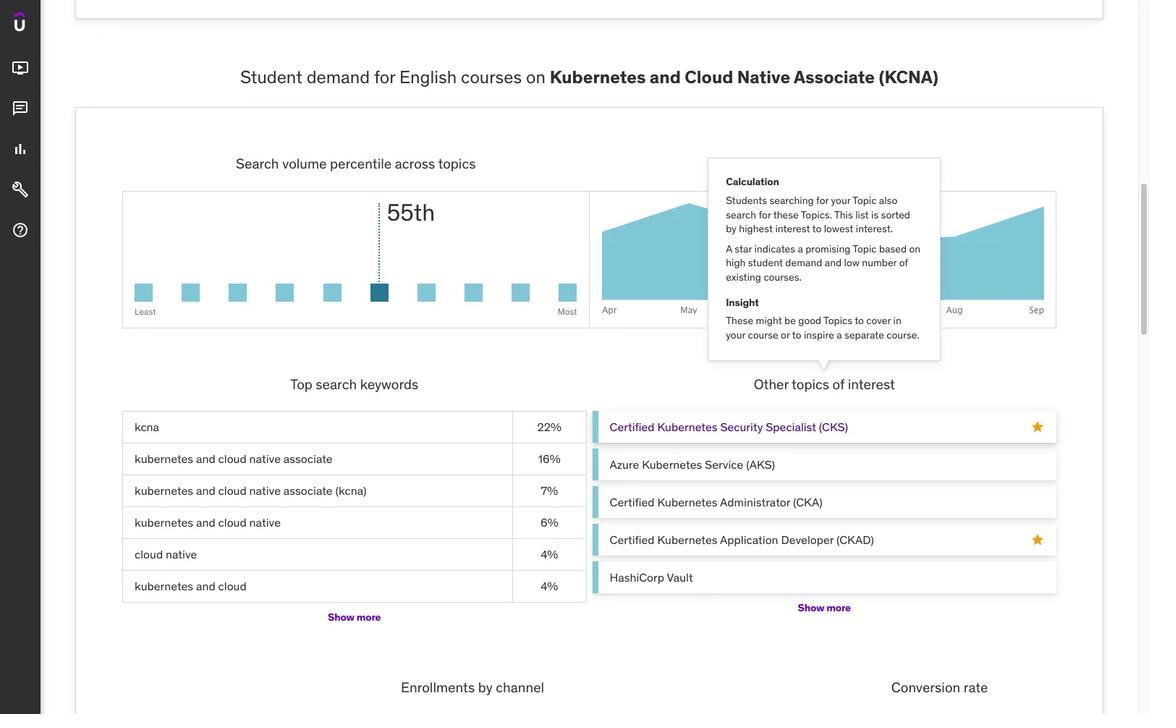 Task type: locate. For each thing, give the bounding box(es) containing it.
certified up hashicorp
[[610, 533, 655, 547]]

your down these
[[726, 329, 745, 342]]

1 horizontal spatial interest
[[848, 375, 895, 393]]

number
[[862, 256, 897, 269]]

kubernetes for kubernetes and cloud
[[135, 579, 193, 594]]

by left "channel"
[[478, 679, 493, 696]]

2 vertical spatial certified
[[610, 533, 655, 547]]

by
[[726, 222, 737, 235], [478, 679, 493, 696]]

native for kubernetes and cloud native associate (kcna)
[[249, 484, 281, 498]]

topic
[[853, 194, 877, 207], [853, 242, 877, 255]]

4 kubernetes from the top
[[135, 579, 193, 594]]

1 vertical spatial associate
[[284, 484, 333, 498]]

on inside calculation students searching for your topic also search for these topics. this list is sorted by highest interest to lowest interest. a star indicates a promising topic based on high student demand and low number of existing courses.
[[909, 242, 921, 255]]

1 horizontal spatial show more button
[[798, 594, 851, 622]]

1 horizontal spatial of
[[899, 256, 908, 269]]

for left english
[[374, 66, 395, 89]]

to right or
[[792, 329, 801, 342]]

0 vertical spatial a
[[798, 242, 803, 255]]

of up (cks)
[[833, 375, 845, 393]]

search right top
[[316, 375, 357, 393]]

2 medium image from the top
[[12, 100, 29, 117]]

certified up azure
[[610, 420, 655, 434]]

english
[[400, 66, 457, 89]]

kubernetes
[[135, 452, 193, 466], [135, 484, 193, 498], [135, 516, 193, 530], [135, 579, 193, 594]]

1 vertical spatial by
[[478, 679, 493, 696]]

cloud down kubernetes and cloud native associate
[[218, 484, 247, 498]]

promising
[[806, 242, 851, 255]]

0 horizontal spatial show more
[[328, 611, 381, 624]]

1 horizontal spatial by
[[726, 222, 737, 235]]

be
[[785, 314, 796, 327]]

1 vertical spatial search
[[316, 375, 357, 393]]

1 horizontal spatial demand
[[785, 256, 822, 269]]

0 vertical spatial of
[[899, 256, 908, 269]]

0 vertical spatial for
[[374, 66, 395, 89]]

certified kubernetes security specialist (cks)
[[610, 420, 848, 434]]

1 vertical spatial certified
[[610, 495, 655, 509]]

search inside calculation students searching for your topic also search for these topics. this list is sorted by highest interest to lowest interest. a star indicates a promising topic based on high student demand and low number of existing courses.
[[726, 208, 756, 221]]

and for 6%
[[196, 516, 215, 530]]

show more button for topics
[[798, 594, 851, 622]]

1 certified from the top
[[610, 420, 655, 434]]

1 horizontal spatial show
[[798, 601, 824, 614]]

0 horizontal spatial search
[[316, 375, 357, 393]]

indicates
[[754, 242, 795, 255]]

native for kubernetes and cloud native
[[249, 516, 281, 530]]

certified down azure
[[610, 495, 655, 509]]

kubernetes for azure kubernetes service (aks)
[[642, 457, 702, 472]]

0 vertical spatial certified
[[610, 420, 655, 434]]

and down cloud native
[[196, 579, 215, 594]]

associate left the (kcna)
[[284, 484, 333, 498]]

0 vertical spatial to
[[812, 222, 822, 235]]

demand right the student
[[307, 66, 370, 89]]

1 horizontal spatial show more
[[798, 601, 851, 614]]

to up separate
[[855, 314, 864, 327]]

a right indicates
[[798, 242, 803, 255]]

native
[[737, 66, 790, 89]]

show more button
[[798, 594, 851, 622], [328, 603, 381, 632]]

sorted
[[881, 208, 910, 221]]

1 vertical spatial demand
[[785, 256, 822, 269]]

1 vertical spatial topics
[[792, 375, 829, 393]]

2 search from the left
[[760, 155, 803, 172]]

associate for kubernetes and cloud native associate (kcna)
[[284, 484, 333, 498]]

0 horizontal spatial volume
[[282, 155, 327, 172]]

to down topics.
[[812, 222, 822, 235]]

on right courses
[[526, 66, 546, 89]]

search volume percentile across topics
[[236, 155, 476, 172]]

cloud
[[218, 452, 247, 466], [218, 484, 247, 498], [218, 516, 247, 530], [135, 547, 163, 562], [218, 579, 247, 594]]

and up kubernetes and cloud native associate (kcna)
[[196, 452, 215, 466]]

0 vertical spatial demand
[[307, 66, 370, 89]]

0 horizontal spatial interest
[[775, 222, 810, 235]]

1 horizontal spatial volume
[[806, 155, 850, 172]]

cloud
[[685, 66, 733, 89]]

a down topics
[[837, 329, 842, 342]]

2 vertical spatial to
[[792, 329, 801, 342]]

1 vertical spatial your
[[726, 329, 745, 342]]

for up topics.
[[816, 194, 829, 207]]

kubernetes down kcna
[[135, 452, 193, 466]]

cloud up kubernetes and cloud native associate (kcna)
[[218, 452, 247, 466]]

and left cloud
[[650, 66, 681, 89]]

2 associate from the top
[[284, 484, 333, 498]]

interactive chart image
[[602, 203, 1044, 316]]

1 horizontal spatial more
[[827, 601, 851, 614]]

courses.
[[764, 271, 802, 284]]

udemy image
[[14, 12, 80, 36]]

specialist
[[766, 420, 816, 434]]

0 vertical spatial on
[[526, 66, 546, 89]]

1 horizontal spatial search
[[726, 208, 756, 221]]

4%
[[541, 547, 558, 562], [541, 579, 558, 594]]

1 horizontal spatial search
[[760, 155, 803, 172]]

and down promising
[[825, 256, 842, 269]]

4 medium image from the top
[[12, 222, 29, 239]]

interest
[[775, 222, 810, 235], [848, 375, 895, 393]]

native down kubernetes and cloud native associate (kcna)
[[249, 516, 281, 530]]

show more for topics
[[798, 601, 851, 614]]

percentile
[[330, 155, 392, 172]]

2 certified from the top
[[610, 495, 655, 509]]

top search keywords
[[290, 375, 419, 393]]

1 associate from the top
[[284, 452, 333, 466]]

and up the kubernetes and cloud native
[[196, 484, 215, 498]]

0 vertical spatial topics
[[438, 155, 476, 172]]

separate
[[845, 329, 884, 342]]

1 vertical spatial 4%
[[541, 579, 558, 594]]

0 vertical spatial 4%
[[541, 547, 558, 562]]

4% for cloud native
[[541, 547, 558, 562]]

1 topic from the top
[[853, 194, 877, 207]]

show more
[[798, 601, 851, 614], [328, 611, 381, 624]]

medium image
[[12, 59, 29, 77], [12, 100, 29, 117], [12, 181, 29, 198], [12, 222, 29, 239]]

1 vertical spatial of
[[833, 375, 845, 393]]

2 volume from the left
[[806, 155, 850, 172]]

1 horizontal spatial your
[[831, 194, 851, 207]]

demand inside calculation students searching for your topic also search for these topics. this list is sorted by highest interest to lowest interest. a star indicates a promising topic based on high student demand and low number of existing courses.
[[785, 256, 822, 269]]

star
[[735, 242, 752, 255]]

and
[[650, 66, 681, 89], [825, 256, 842, 269], [196, 452, 215, 466], [196, 484, 215, 498], [196, 516, 215, 530], [196, 579, 215, 594]]

kubernetes up cloud native
[[135, 516, 193, 530]]

topics right the across
[[438, 155, 476, 172]]

cover
[[866, 314, 891, 327]]

interest down these
[[775, 222, 810, 235]]

1 horizontal spatial on
[[909, 242, 921, 255]]

cloud down the kubernetes and cloud native
[[218, 579, 247, 594]]

for
[[374, 66, 395, 89], [816, 194, 829, 207], [759, 208, 771, 221]]

0 horizontal spatial for
[[374, 66, 395, 89]]

to inside calculation students searching for your topic also search for these topics. this list is sorted by highest interest to lowest interest. a star indicates a promising topic based on high student demand and low number of existing courses.
[[812, 222, 822, 235]]

insight these might be good topics to cover in your course or to inspire a separate course.
[[726, 296, 920, 342]]

cloud down kubernetes and cloud native associate (kcna)
[[218, 516, 247, 530]]

your up this
[[831, 194, 851, 207]]

1 horizontal spatial for
[[759, 208, 771, 221]]

3 medium image from the top
[[12, 181, 29, 198]]

2 kubernetes from the top
[[135, 484, 193, 498]]

of
[[899, 256, 908, 269], [833, 375, 845, 393]]

1 kubernetes from the top
[[135, 452, 193, 466]]

kubernetes for certified kubernetes application developer (ckad)
[[657, 533, 718, 547]]

associate for kubernetes and cloud native associate
[[284, 452, 333, 466]]

1 vertical spatial topic
[[853, 242, 877, 255]]

demand up courses.
[[785, 256, 822, 269]]

on
[[526, 66, 546, 89], [909, 242, 921, 255]]

0 vertical spatial topic
[[853, 194, 877, 207]]

security
[[720, 420, 763, 434]]

1 horizontal spatial to
[[812, 222, 822, 235]]

0 horizontal spatial search
[[236, 155, 279, 172]]

0 horizontal spatial show more button
[[328, 603, 381, 632]]

interest inside calculation students searching for your topic also search for these topics. this list is sorted by highest interest to lowest interest. a star indicates a promising topic based on high student demand and low number of existing courses.
[[775, 222, 810, 235]]

0 horizontal spatial more
[[357, 611, 381, 624]]

1 vertical spatial on
[[909, 242, 921, 255]]

2 topic from the top
[[853, 242, 877, 255]]

0 vertical spatial by
[[726, 222, 737, 235]]

1 vertical spatial interest
[[848, 375, 895, 393]]

high
[[726, 256, 746, 269]]

3 kubernetes from the top
[[135, 516, 193, 530]]

volume left percentile
[[282, 155, 327, 172]]

(kcna)
[[879, 66, 939, 89]]

search for search volume percentile across topics
[[236, 155, 279, 172]]

student
[[240, 66, 302, 89]]

this
[[834, 208, 853, 221]]

topics
[[438, 155, 476, 172], [792, 375, 829, 393]]

azure
[[610, 457, 639, 472]]

0 vertical spatial your
[[831, 194, 851, 207]]

native down kubernetes and cloud native associate
[[249, 484, 281, 498]]

on right the based
[[909, 242, 921, 255]]

1 4% from the top
[[541, 547, 558, 562]]

3 certified from the top
[[610, 533, 655, 547]]

native up kubernetes and cloud at the bottom
[[166, 547, 197, 562]]

volume
[[282, 155, 327, 172], [806, 155, 850, 172]]

and for 4%
[[196, 579, 215, 594]]

a
[[798, 242, 803, 255], [837, 329, 842, 342]]

certified for certified kubernetes security specialist (cks)
[[610, 420, 655, 434]]

calculation
[[726, 175, 779, 188]]

0 vertical spatial interest
[[775, 222, 810, 235]]

0 horizontal spatial your
[[726, 329, 745, 342]]

volume left trend
[[806, 155, 850, 172]]

associate up kubernetes and cloud native associate (kcna)
[[284, 452, 333, 466]]

0 horizontal spatial by
[[478, 679, 493, 696]]

topic up low
[[853, 242, 877, 255]]

1 volume from the left
[[282, 155, 327, 172]]

based
[[879, 242, 907, 255]]

2 vertical spatial for
[[759, 208, 771, 221]]

6%
[[541, 516, 558, 530]]

2 horizontal spatial for
[[816, 194, 829, 207]]

1 vertical spatial a
[[837, 329, 842, 342]]

recommended for you image
[[1030, 533, 1045, 547]]

0 horizontal spatial show
[[328, 611, 354, 624]]

cloud for kubernetes and cloud
[[218, 579, 247, 594]]

1 horizontal spatial a
[[837, 329, 842, 342]]

search down students
[[726, 208, 756, 221]]

course.
[[887, 329, 920, 342]]

interest down separate
[[848, 375, 895, 393]]

is
[[871, 208, 879, 221]]

of down the based
[[899, 256, 908, 269]]

your
[[831, 194, 851, 207], [726, 329, 745, 342]]

certified kubernetes security specialist (cks) link
[[592, 411, 1057, 443]]

to
[[812, 222, 822, 235], [855, 314, 864, 327], [792, 329, 801, 342]]

by up a on the right top of the page
[[726, 222, 737, 235]]

2 4% from the top
[[541, 579, 558, 594]]

topics right other
[[792, 375, 829, 393]]

kubernetes down cloud native
[[135, 579, 193, 594]]

0 vertical spatial search
[[726, 208, 756, 221]]

administrator
[[720, 495, 790, 509]]

hashicorp vault link
[[592, 562, 1057, 594]]

topic up list
[[853, 194, 877, 207]]

4% for kubernetes and cloud
[[541, 579, 558, 594]]

search
[[726, 208, 756, 221], [316, 375, 357, 393]]

0 horizontal spatial on
[[526, 66, 546, 89]]

2 horizontal spatial to
[[855, 314, 864, 327]]

0 vertical spatial associate
[[284, 452, 333, 466]]

channel
[[496, 679, 544, 696]]

native up kubernetes and cloud native associate (kcna)
[[249, 452, 281, 466]]

0 horizontal spatial of
[[833, 375, 845, 393]]

1 search from the left
[[236, 155, 279, 172]]

kubernetes up the kubernetes and cloud native
[[135, 484, 193, 498]]

cloud native
[[135, 547, 197, 562]]

0 horizontal spatial a
[[798, 242, 803, 255]]

and up cloud native
[[196, 516, 215, 530]]

for up highest
[[759, 208, 771, 221]]

1 vertical spatial for
[[816, 194, 829, 207]]

7%
[[541, 484, 558, 498]]

and for 16%
[[196, 452, 215, 466]]

top
[[290, 375, 312, 393]]



Task type: describe. For each thing, give the bounding box(es) containing it.
course
[[748, 329, 778, 342]]

good
[[798, 314, 821, 327]]

22%
[[537, 420, 562, 435]]

developer
[[781, 533, 834, 547]]

azure kubernetes service (aks)
[[610, 457, 775, 472]]

inspire
[[804, 329, 834, 342]]

show for topics
[[798, 601, 824, 614]]

trend
[[853, 155, 886, 172]]

recommended for you image
[[1030, 420, 1045, 434]]

certified for certified kubernetes application developer (ckad)
[[610, 533, 655, 547]]

medium image
[[12, 141, 29, 158]]

courses
[[461, 66, 522, 89]]

enrollments by channel
[[401, 679, 544, 696]]

kubernetes for kubernetes and cloud native associate (kcna)
[[135, 484, 193, 498]]

kubernetes and cloud native associate (kcna)
[[135, 484, 367, 498]]

application
[[720, 533, 778, 547]]

calculation students searching for your topic also search for these topics. this list is sorted by highest interest to lowest interest. a star indicates a promising topic based on high student demand and low number of existing courses.
[[726, 175, 921, 284]]

associate
[[794, 66, 875, 89]]

and inside calculation students searching for your topic also search for these topics. this list is sorted by highest interest to lowest interest. a star indicates a promising topic based on high student demand and low number of existing courses.
[[825, 256, 842, 269]]

insight
[[726, 296, 759, 309]]

existing
[[726, 271, 761, 284]]

also
[[879, 194, 898, 207]]

conversion rate
[[891, 679, 988, 696]]

show for search
[[328, 611, 354, 624]]

volume for percentile
[[282, 155, 327, 172]]

cloud up kubernetes and cloud at the bottom
[[135, 547, 163, 562]]

other
[[754, 375, 789, 393]]

student
[[748, 256, 783, 269]]

certified for certified kubernetes administrator (cka)
[[610, 495, 655, 509]]

in
[[893, 314, 902, 327]]

kubernetes and cloud
[[135, 579, 247, 594]]

vault
[[667, 570, 693, 585]]

service
[[705, 457, 743, 472]]

a inside insight these might be good topics to cover in your course or to inspire a separate course.
[[837, 329, 842, 342]]

other topics of interest
[[754, 375, 895, 393]]

kubernetes for kubernetes and cloud native
[[135, 516, 193, 530]]

certified kubernetes administrator (cka) link
[[592, 486, 1057, 518]]

of inside calculation students searching for your topic also search for these topics. this list is sorted by highest interest to lowest interest. a star indicates a promising topic based on high student demand and low number of existing courses.
[[899, 256, 908, 269]]

volume for trend
[[806, 155, 850, 172]]

across
[[395, 155, 435, 172]]

or
[[781, 329, 790, 342]]

searching
[[770, 194, 814, 207]]

topics.
[[801, 208, 832, 221]]

kubernetes and cloud native associate
[[135, 452, 333, 466]]

cloud for kubernetes and cloud native associate (kcna)
[[218, 484, 247, 498]]

topics
[[824, 314, 853, 327]]

(cka)
[[793, 495, 823, 509]]

kubernetes for certified kubernetes administrator (cka)
[[657, 495, 718, 509]]

certified kubernetes application developer (ckad) link
[[592, 524, 1057, 556]]

enrollments
[[401, 679, 475, 696]]

by inside calculation students searching for your topic also search for these topics. this list is sorted by highest interest to lowest interest. a star indicates a promising topic based on high student demand and low number of existing courses.
[[726, 222, 737, 235]]

hashicorp vault
[[610, 570, 693, 585]]

0 horizontal spatial to
[[792, 329, 801, 342]]

55th
[[387, 197, 435, 227]]

search volume trend
[[760, 155, 886, 172]]

(aks)
[[746, 457, 775, 472]]

students
[[726, 194, 767, 207]]

(kcna)
[[335, 484, 367, 498]]

certified kubernetes application developer (ckad)
[[610, 533, 874, 547]]

low
[[844, 256, 860, 269]]

list
[[855, 208, 869, 221]]

0 horizontal spatial topics
[[438, 155, 476, 172]]

these
[[726, 314, 753, 327]]

kubernetes for certified kubernetes security specialist (cks)
[[657, 420, 718, 434]]

more for of
[[827, 601, 851, 614]]

student demand for english courses on kubernetes and cloud native associate (kcna)
[[240, 66, 939, 89]]

least
[[135, 306, 156, 317]]

16%
[[538, 452, 561, 466]]

show more for search
[[328, 611, 381, 624]]

(cks)
[[819, 420, 848, 434]]

hashicorp
[[610, 570, 664, 585]]

keywords
[[360, 375, 419, 393]]

kcna
[[135, 420, 159, 435]]

(ckad)
[[837, 533, 874, 547]]

and for 7%
[[196, 484, 215, 498]]

1 medium image from the top
[[12, 59, 29, 77]]

lowest
[[824, 222, 853, 235]]

rate
[[964, 679, 988, 696]]

1 horizontal spatial topics
[[792, 375, 829, 393]]

these
[[773, 208, 799, 221]]

cloud for kubernetes and cloud native
[[218, 516, 247, 530]]

most
[[558, 306, 577, 317]]

conversion
[[891, 679, 960, 696]]

interest.
[[856, 222, 893, 235]]

1 vertical spatial to
[[855, 314, 864, 327]]

native for kubernetes and cloud native associate
[[249, 452, 281, 466]]

your inside insight these might be good topics to cover in your course or to inspire a separate course.
[[726, 329, 745, 342]]

azure kubernetes service (aks) link
[[592, 449, 1057, 481]]

more for keywords
[[357, 611, 381, 624]]

certified kubernetes administrator (cka)
[[610, 495, 823, 509]]

highest
[[739, 222, 773, 235]]

cloud for kubernetes and cloud native associate
[[218, 452, 247, 466]]

kubernetes for kubernetes and cloud native associate
[[135, 452, 193, 466]]

might
[[756, 314, 782, 327]]

0 horizontal spatial demand
[[307, 66, 370, 89]]

a
[[726, 242, 732, 255]]

search for search volume trend
[[760, 155, 803, 172]]

kubernetes and cloud native
[[135, 516, 281, 530]]

a inside calculation students searching for your topic also search for these topics. this list is sorted by highest interest to lowest interest. a star indicates a promising topic based on high student demand and low number of existing courses.
[[798, 242, 803, 255]]

your inside calculation students searching for your topic also search for these topics. this list is sorted by highest interest to lowest interest. a star indicates a promising topic based on high student demand and low number of existing courses.
[[831, 194, 851, 207]]

show more button for search
[[328, 603, 381, 632]]



Task type: vqa. For each thing, say whether or not it's contained in the screenshot.


